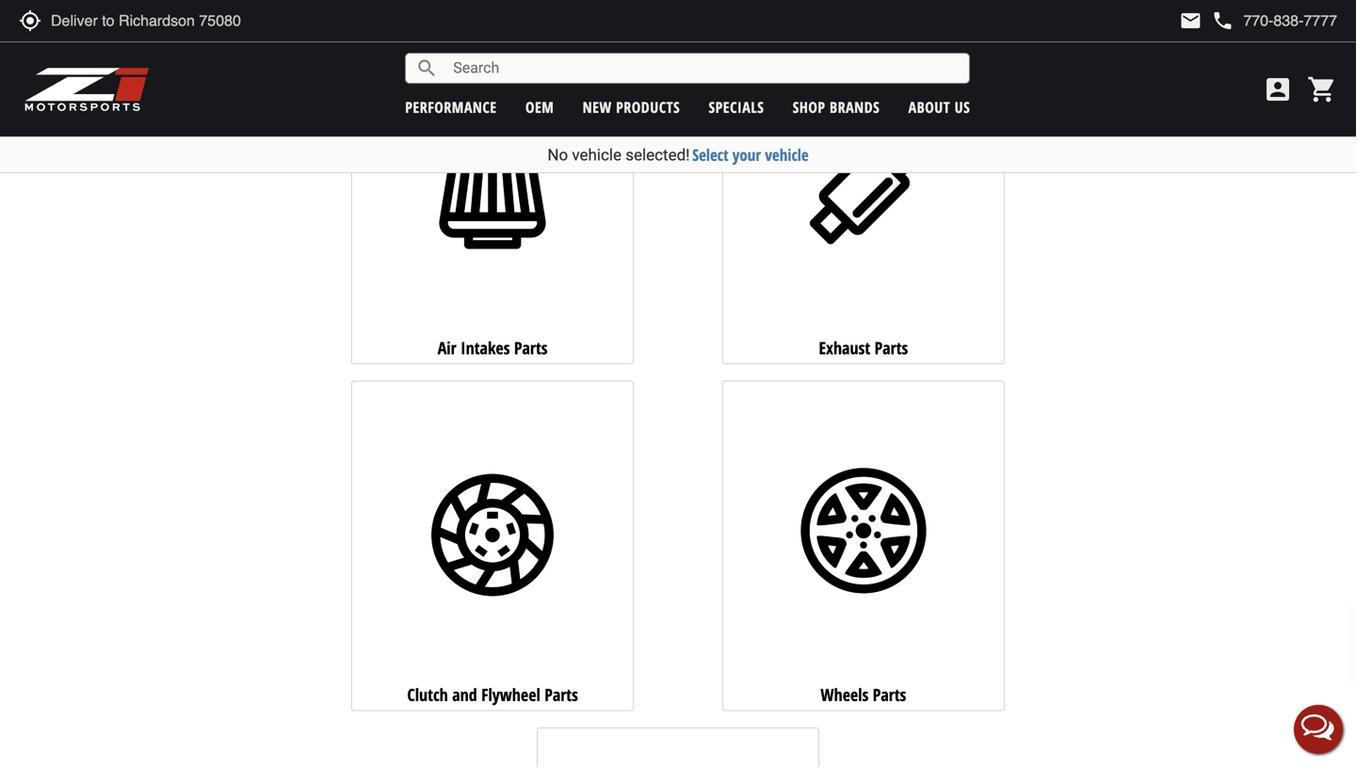 Task type: describe. For each thing, give the bounding box(es) containing it.
wheels parts link
[[722, 381, 1005, 712]]

no vehicle selected! select your vehicle
[[547, 144, 809, 166]]

shop
[[793, 97, 826, 117]]

clutch and flywheel parts link
[[351, 381, 634, 712]]

parts right intakes
[[514, 337, 548, 360]]

air intakes image
[[357, 52, 629, 324]]

Search search field
[[438, 54, 969, 83]]

about
[[908, 97, 950, 117]]

air intakes parts link
[[351, 34, 634, 365]]

exhaust parts
[[819, 337, 908, 360]]

shopping_cart
[[1307, 74, 1337, 105]]

wheels image
[[727, 399, 999, 671]]

about us
[[908, 97, 970, 117]]

account_box
[[1263, 74, 1293, 105]]

shopping_cart link
[[1302, 74, 1337, 105]]

vehicle inside no vehicle selected! select your vehicle
[[572, 146, 622, 164]]

wheels
[[821, 684, 869, 707]]

new products
[[583, 97, 680, 117]]

phone
[[1211, 9, 1234, 32]]

z1 motorsports logo image
[[24, 66, 150, 113]]

performance link
[[405, 97, 497, 117]]

shop brands
[[793, 97, 880, 117]]

intakes
[[461, 337, 510, 360]]

air intakes parts
[[438, 337, 548, 360]]

and
[[452, 684, 477, 707]]

mail link
[[1179, 9, 1202, 32]]

1 horizontal spatial vehicle
[[765, 144, 809, 166]]

brands
[[830, 97, 880, 117]]

products
[[616, 97, 680, 117]]



Task type: locate. For each thing, give the bounding box(es) containing it.
clutch and flywheel image
[[357, 399, 629, 671]]

exhaust parts link
[[722, 34, 1005, 365]]

vehicle right no
[[572, 146, 622, 164]]

oem link
[[525, 97, 554, 117]]

us
[[955, 97, 970, 117]]

clutch
[[407, 684, 448, 707]]

vehicle right your
[[765, 144, 809, 166]]

select your vehicle link
[[692, 144, 809, 166]]

phone link
[[1211, 9, 1337, 32]]

search
[[416, 57, 438, 80]]

my_location
[[19, 9, 41, 32]]

account_box link
[[1258, 74, 1298, 105]]

oem
[[525, 97, 554, 117]]

select
[[692, 144, 729, 166]]

new
[[583, 97, 612, 117]]

about us link
[[908, 97, 970, 117]]

exhaust
[[819, 337, 870, 360]]

parts right flywheel
[[545, 684, 578, 707]]

0 horizontal spatial vehicle
[[572, 146, 622, 164]]

air
[[438, 337, 457, 360]]

parts right wheels
[[873, 684, 906, 707]]

selected!
[[626, 146, 690, 164]]

parts right the exhaust
[[875, 337, 908, 360]]

mail phone
[[1179, 9, 1234, 32]]

vehicle
[[765, 144, 809, 166], [572, 146, 622, 164]]

clutch and flywheel parts
[[407, 684, 578, 707]]

shop brands link
[[793, 97, 880, 117]]

exhaust image
[[727, 52, 999, 324]]

flywheel
[[481, 684, 540, 707]]

specials
[[709, 97, 764, 117]]

mail
[[1179, 9, 1202, 32]]

no
[[547, 146, 568, 164]]

performance
[[405, 97, 497, 117]]

new products link
[[583, 97, 680, 117]]

specials link
[[709, 97, 764, 117]]

parts
[[514, 337, 548, 360], [875, 337, 908, 360], [545, 684, 578, 707], [873, 684, 906, 707]]

your
[[732, 144, 761, 166]]

wheels parts
[[821, 684, 906, 707]]



Task type: vqa. For each thing, say whether or not it's contained in the screenshot.
OEM Nissan GT-R (R35) VTC Cover Assembly Cover
no



